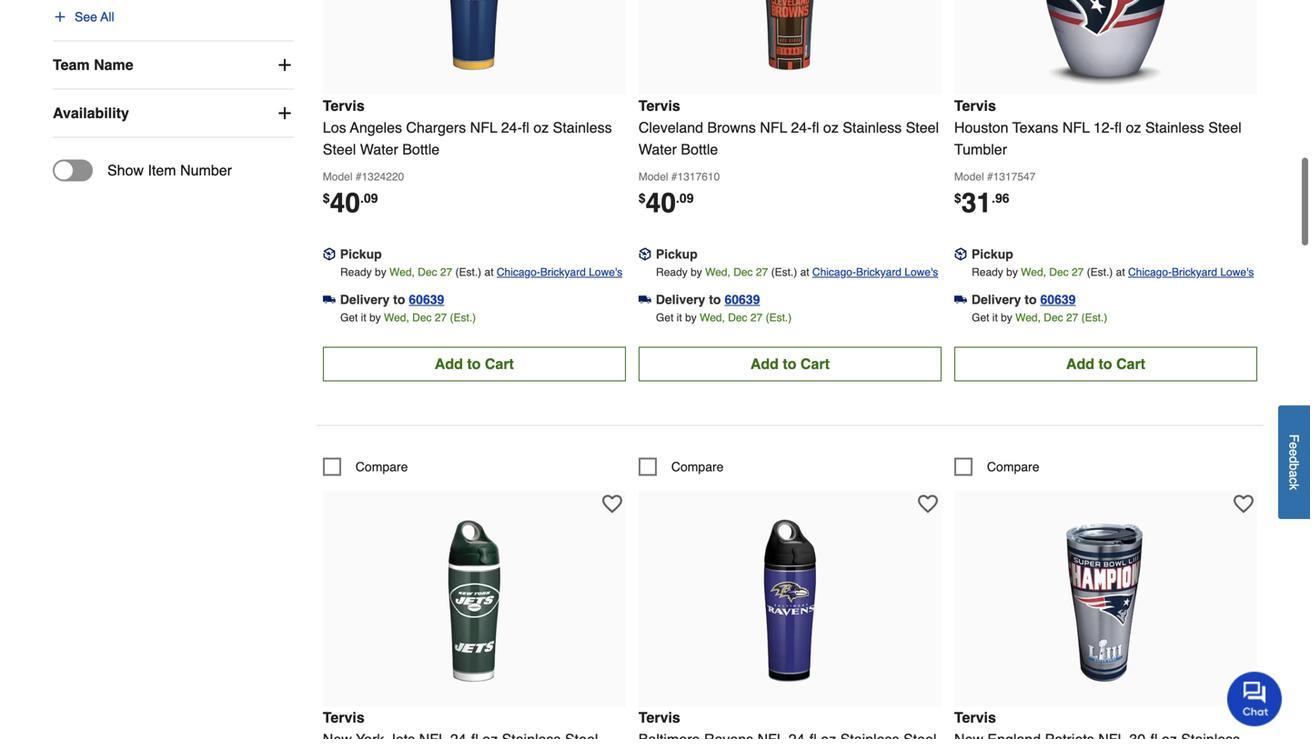 Task type: vqa. For each thing, say whether or not it's contained in the screenshot.
Pet inside the Animal & Pet Care
no



Task type: describe. For each thing, give the bounding box(es) containing it.
1324220
[[362, 170, 404, 183]]

show
[[107, 162, 144, 179]]

tervis inside tervis cleveland browns nfl 24-fl oz stainless steel water bottle
[[638, 97, 680, 114]]

truck filled image for second 60639 button from right
[[638, 293, 651, 306]]

team name
[[53, 56, 133, 73]]

ready for first 60639 button from the right
[[972, 266, 1003, 279]]

1317547
[[993, 170, 1036, 183]]

.96
[[992, 191, 1009, 205]]

tervis cleveland browns nfl 24-fl oz stainless steel water bottle image
[[690, 0, 890, 88]]

chicago-brickyard lowe's button for second 60639 button from right
[[812, 263, 938, 281]]

2 e from the top
[[1287, 449, 1301, 456]]

1 get from the left
[[340, 311, 358, 324]]

$ inside $ 31 .96
[[954, 191, 961, 205]]

fl for cleveland
[[812, 119, 819, 136]]

b
[[1287, 464, 1301, 471]]

brickyard for first 60639 button from the right chicago-brickyard lowe's button
[[1172, 266, 1217, 279]]

truck filled image for first 60639 button from the right
[[954, 293, 967, 306]]

brickyard for chicago-brickyard lowe's button associated with third 60639 button from the right
[[540, 266, 586, 279]]

2 heart outline image from the left
[[918, 494, 938, 514]]

oz for cleveland browns nfl 24-fl oz stainless steel water bottle
[[823, 119, 839, 136]]

1001062348 element
[[323, 458, 408, 476]]

get it by wed, dec 27 (est.) for first 60639 button from the right
[[972, 311, 1107, 324]]

3 add to cart from the left
[[1066, 356, 1145, 372]]

plus image inside team name button
[[275, 56, 294, 74]]

show item number
[[107, 162, 232, 179]]

2 add from the left
[[750, 356, 779, 372]]

1 .09 from the left
[[360, 191, 378, 205]]

show item number element
[[53, 160, 232, 182]]

tervis houston texans nfl 12-fl oz stainless steel tumbler
[[954, 97, 1241, 158]]

nfl for houston
[[1062, 119, 1090, 136]]

it for truck filled image
[[361, 311, 366, 324]]

1001062468 element
[[638, 458, 724, 476]]

delivery for first 60639 button from the right
[[972, 292, 1021, 307]]

team name button
[[53, 41, 294, 89]]

pickup image for truck filled image
[[323, 248, 336, 261]]

lowe's for chicago-brickyard lowe's button associated with third 60639 button from the right
[[589, 266, 622, 279]]

ready by wed, dec 27 (est.) at chicago-brickyard lowe's for first 60639 button from the right chicago-brickyard lowe's button
[[972, 266, 1254, 279]]

steel inside tervis los angeles chargers nfl 24-fl oz stainless steel water bottle
[[323, 141, 356, 158]]

1 add to cart from the left
[[435, 356, 514, 372]]

model # 1317547
[[954, 170, 1036, 183]]

chicago-brickyard lowe's button for first 60639 button from the right
[[1128, 263, 1254, 281]]

tervis houston texans nfl 12-fl oz stainless steel tumbler image
[[1006, 0, 1206, 88]]

tervis cleveland browns nfl 24-fl oz stainless steel water bottle
[[638, 97, 939, 158]]

get it by wed, dec 27 (est.) for third 60639 button from the right
[[340, 311, 476, 324]]

stainless for cleveland browns nfl 24-fl oz stainless steel water bottle
[[843, 119, 902, 136]]

2 $ 40 .09 from the left
[[638, 187, 694, 219]]

all
[[100, 10, 114, 24]]

model for water
[[638, 170, 668, 183]]

actual price $31.96 element
[[954, 187, 1009, 219]]

1 $ 40 .09 from the left
[[323, 187, 378, 219]]

pickup image for truck filled icon related to second 60639 button from right
[[638, 248, 651, 261]]

2 $ from the left
[[638, 191, 646, 205]]

at for second 60639 button from right's chicago-brickyard lowe's button
[[800, 266, 809, 279]]

heart outline image
[[1233, 494, 1253, 514]]

12-
[[1093, 119, 1114, 136]]

2 add to cart button from the left
[[638, 347, 941, 382]]

delivery to 60639 for first 60639 button from the right
[[972, 292, 1076, 307]]

see
[[75, 10, 97, 24]]

lowe's for second 60639 button from right's chicago-brickyard lowe's button
[[905, 266, 938, 279]]

chicago- for second 60639 button from right
[[812, 266, 856, 279]]

model for steel
[[323, 170, 353, 183]]

ready for second 60639 button from right
[[656, 266, 688, 279]]

1 e from the top
[[1287, 442, 1301, 449]]

delivery to 60639 for second 60639 button from right
[[656, 292, 760, 307]]

nfl inside tervis los angeles chargers nfl 24-fl oz stainless steel water bottle
[[470, 119, 497, 136]]

3 cart from the left
[[1116, 356, 1145, 372]]

60639 for second 60639 button from right
[[725, 292, 760, 307]]

f e e d b a c k button
[[1278, 406, 1310, 519]]

2 .09 from the left
[[676, 191, 694, 205]]

tervis inside tervis los angeles chargers nfl 24-fl oz stainless steel water bottle
[[323, 97, 365, 114]]

oz inside tervis los angeles chargers nfl 24-fl oz stainless steel water bottle
[[533, 119, 549, 136]]

cleveland
[[638, 119, 703, 136]]

1001062564 element
[[954, 458, 1039, 476]]

plus image inside see all button
[[53, 10, 67, 24]]

availability button
[[53, 90, 294, 137]]

delivery for second 60639 button from right
[[656, 292, 705, 307]]

1 $ from the left
[[323, 191, 330, 205]]

k
[[1287, 484, 1301, 490]]

3 add to cart button from the left
[[954, 347, 1257, 382]]

2 tervis link from the left
[[638, 709, 941, 740]]

team
[[53, 56, 90, 73]]

24- inside tervis los angeles chargers nfl 24-fl oz stainless steel water bottle
[[501, 119, 522, 136]]

ready by wed, dec 27 (est.) at chicago-brickyard lowe's for second 60639 button from right's chicago-brickyard lowe's button
[[656, 266, 938, 279]]

chicago- for third 60639 button from the right
[[497, 266, 540, 279]]

tervis inside the tervis houston texans nfl 12-fl oz stainless steel tumbler
[[954, 97, 996, 114]]

water inside tervis cleveland browns nfl 24-fl oz stainless steel water bottle
[[638, 141, 677, 158]]

2 actual price $40.09 element from the left
[[638, 187, 694, 219]]

f e e d b a c k
[[1287, 434, 1301, 490]]

60639 for first 60639 button from the right
[[1040, 292, 1076, 307]]

1 tervis link from the left
[[323, 709, 626, 740]]

it for truck filled icon for first 60639 button from the right
[[992, 311, 998, 324]]

3 # from the left
[[987, 170, 993, 183]]

water inside tervis los angeles chargers nfl 24-fl oz stainless steel water bottle
[[360, 141, 398, 158]]

compare for 1001062348 element
[[356, 460, 408, 474]]

tervis baltimore ravens nfl 24-fl oz stainless steel water bottle image
[[690, 500, 890, 700]]

item
[[148, 162, 176, 179]]

model # 1324220
[[323, 170, 404, 183]]

3 add from the left
[[1066, 356, 1094, 372]]

fl for houston
[[1114, 119, 1122, 136]]

stainless for houston texans nfl 12-fl oz stainless steel tumbler
[[1145, 119, 1204, 136]]

oz for houston texans nfl 12-fl oz stainless steel tumbler
[[1126, 119, 1141, 136]]

1 actual price $40.09 element from the left
[[323, 187, 378, 219]]



Task type: locate. For each thing, give the bounding box(es) containing it.
bottle inside tervis cleveland browns nfl 24-fl oz stainless steel water bottle
[[681, 141, 718, 158]]

2 horizontal spatial chicago-
[[1128, 266, 1172, 279]]

1 ready by wed, dec 27 (est.) at chicago-brickyard lowe's from the left
[[340, 266, 622, 279]]

number
[[180, 162, 232, 179]]

0 horizontal spatial ready by wed, dec 27 (est.) at chicago-brickyard lowe's
[[340, 266, 622, 279]]

fl inside tervis los angeles chargers nfl 24-fl oz stainless steel water bottle
[[522, 119, 529, 136]]

# for bottle
[[671, 170, 677, 183]]

model for tumbler
[[954, 170, 984, 183]]

1 # from the left
[[356, 170, 362, 183]]

3 compare from the left
[[987, 460, 1039, 474]]

0 horizontal spatial it
[[361, 311, 366, 324]]

2 40 from the left
[[646, 187, 676, 219]]

1 bottle from the left
[[402, 141, 440, 158]]

compare
[[356, 460, 408, 474], [671, 460, 724, 474], [987, 460, 1039, 474]]

3 delivery to 60639 from the left
[[972, 292, 1076, 307]]

chat invite button image
[[1227, 671, 1283, 727]]

lowe's for first 60639 button from the right chicago-brickyard lowe's button
[[1220, 266, 1254, 279]]

actual price $40.09 element
[[323, 187, 378, 219], [638, 187, 694, 219]]

availability
[[53, 105, 129, 122]]

1 horizontal spatial bottle
[[681, 141, 718, 158]]

fl inside tervis cleveland browns nfl 24-fl oz stainless steel water bottle
[[812, 119, 819, 136]]

2 horizontal spatial steel
[[1208, 119, 1241, 136]]

oz inside tervis cleveland browns nfl 24-fl oz stainless steel water bottle
[[823, 119, 839, 136]]

1 horizontal spatial nfl
[[760, 119, 787, 136]]

compare inside 1001062468 element
[[671, 460, 724, 474]]

bottle inside tervis los angeles chargers nfl 24-fl oz stainless steel water bottle
[[402, 141, 440, 158]]

(est.)
[[455, 266, 481, 279], [771, 266, 797, 279], [1087, 266, 1113, 279], [450, 311, 476, 324], [766, 311, 792, 324], [1081, 311, 1107, 324]]

1 horizontal spatial add
[[750, 356, 779, 372]]

2 horizontal spatial at
[[1116, 266, 1125, 279]]

wed,
[[389, 266, 415, 279], [705, 266, 730, 279], [1021, 266, 1046, 279], [384, 311, 409, 324], [700, 311, 725, 324], [1015, 311, 1041, 324]]

nfl for cleveland
[[760, 119, 787, 136]]

pickup image down model # 1317610
[[638, 248, 651, 261]]

brickyard
[[540, 266, 586, 279], [856, 266, 902, 279], [1172, 266, 1217, 279]]

0 horizontal spatial water
[[360, 141, 398, 158]]

$ left .96
[[954, 191, 961, 205]]

0 horizontal spatial bottle
[[402, 141, 440, 158]]

nfl right chargers
[[470, 119, 497, 136]]

1 horizontal spatial stainless
[[843, 119, 902, 136]]

2 chicago- from the left
[[812, 266, 856, 279]]

0 horizontal spatial add
[[435, 356, 463, 372]]

1 horizontal spatial 24-
[[791, 119, 812, 136]]

3 ready by wed, dec 27 (est.) at chicago-brickyard lowe's from the left
[[972, 266, 1254, 279]]

1 horizontal spatial chicago-
[[812, 266, 856, 279]]

3 model from the left
[[954, 170, 984, 183]]

stainless
[[553, 119, 612, 136], [843, 119, 902, 136], [1145, 119, 1204, 136]]

1 add from the left
[[435, 356, 463, 372]]

steel
[[906, 119, 939, 136], [1208, 119, 1241, 136], [323, 141, 356, 158]]

oz inside the tervis houston texans nfl 12-fl oz stainless steel tumbler
[[1126, 119, 1141, 136]]

chicago-brickyard lowe's button for third 60639 button from the right
[[497, 263, 622, 281]]

heart outline image
[[602, 494, 622, 514], [918, 494, 938, 514]]

tervis los angeles chargers nfl 24-fl oz stainless steel water bottle
[[323, 97, 612, 158]]

1 horizontal spatial tervis link
[[638, 709, 941, 740]]

pickup down model # 1324220
[[340, 247, 382, 261]]

0 horizontal spatial add to cart button
[[323, 347, 626, 382]]

e
[[1287, 442, 1301, 449], [1287, 449, 1301, 456]]

fl inside the tervis houston texans nfl 12-fl oz stainless steel tumbler
[[1114, 119, 1122, 136]]

0 horizontal spatial .09
[[360, 191, 378, 205]]

tervis new york jets nfl 24-fl oz stainless steel water bottle image
[[374, 500, 574, 700]]

2 cart from the left
[[800, 356, 830, 372]]

pickup down model # 1317610
[[656, 247, 698, 261]]

0 horizontal spatial actual price $40.09 element
[[323, 187, 378, 219]]

24- right browns
[[791, 119, 812, 136]]

# down cleveland at the top of the page
[[671, 170, 677, 183]]

1 40 from the left
[[330, 187, 360, 219]]

1 horizontal spatial get
[[656, 311, 674, 324]]

$ 40 .09
[[323, 187, 378, 219], [638, 187, 694, 219]]

1 horizontal spatial ready
[[656, 266, 688, 279]]

0 horizontal spatial truck filled image
[[638, 293, 651, 306]]

1 oz from the left
[[533, 119, 549, 136]]

$ 31 .96
[[954, 187, 1009, 219]]

2 ready by wed, dec 27 (est.) at chicago-brickyard lowe's from the left
[[656, 266, 938, 279]]

1 horizontal spatial heart outline image
[[918, 494, 938, 514]]

1 horizontal spatial model
[[638, 170, 668, 183]]

plus image
[[275, 104, 294, 122]]

1 horizontal spatial cart
[[800, 356, 830, 372]]

1 horizontal spatial $
[[638, 191, 646, 205]]

1 add to cart button from the left
[[323, 347, 626, 382]]

1 horizontal spatial 60639
[[725, 292, 760, 307]]

2 horizontal spatial $
[[954, 191, 961, 205]]

1 nfl from the left
[[470, 119, 497, 136]]

1 horizontal spatial 60639 button
[[725, 291, 760, 309]]

1 pickup image from the left
[[323, 248, 336, 261]]

3 nfl from the left
[[1062, 119, 1090, 136]]

# up .96
[[987, 170, 993, 183]]

1 get it by wed, dec 27 (est.) from the left
[[340, 311, 476, 324]]

1 60639 from the left
[[409, 292, 444, 307]]

2 horizontal spatial add to cart
[[1066, 356, 1145, 372]]

0 horizontal spatial fl
[[522, 119, 529, 136]]

at for chicago-brickyard lowe's button associated with third 60639 button from the right
[[484, 266, 494, 279]]

40 down model # 1317610
[[646, 187, 676, 219]]

1 horizontal spatial fl
[[812, 119, 819, 136]]

model # 1317610
[[638, 170, 720, 183]]

1 horizontal spatial actual price $40.09 element
[[638, 187, 694, 219]]

1 heart outline image from the left
[[602, 494, 622, 514]]

3 brickyard from the left
[[1172, 266, 1217, 279]]

2 at from the left
[[800, 266, 809, 279]]

at
[[484, 266, 494, 279], [800, 266, 809, 279], [1116, 266, 1125, 279]]

2 delivery to 60639 from the left
[[656, 292, 760, 307]]

40
[[330, 187, 360, 219], [646, 187, 676, 219]]

stainless inside tervis los angeles chargers nfl 24-fl oz stainless steel water bottle
[[553, 119, 612, 136]]

oz
[[533, 119, 549, 136], [823, 119, 839, 136], [1126, 119, 1141, 136]]

0 horizontal spatial stainless
[[553, 119, 612, 136]]

chicago-
[[497, 266, 540, 279], [812, 266, 856, 279], [1128, 266, 1172, 279]]

e up b
[[1287, 449, 1301, 456]]

houston
[[954, 119, 1008, 136]]

24- inside tervis cleveland browns nfl 24-fl oz stainless steel water bottle
[[791, 119, 812, 136]]

2 horizontal spatial cart
[[1116, 356, 1145, 372]]

ready
[[340, 266, 372, 279], [656, 266, 688, 279], [972, 266, 1003, 279]]

1 horizontal spatial pickup
[[656, 247, 698, 261]]

2 horizontal spatial ready
[[972, 266, 1003, 279]]

1 horizontal spatial plus image
[[275, 56, 294, 74]]

delivery for third 60639 button from the right
[[340, 292, 390, 307]]

name
[[94, 56, 133, 73]]

0 horizontal spatial delivery to 60639
[[340, 292, 444, 307]]

2 compare from the left
[[671, 460, 724, 474]]

get
[[340, 311, 358, 324], [656, 311, 674, 324], [972, 311, 989, 324]]

nfl inside the tervis houston texans nfl 12-fl oz stainless steel tumbler
[[1062, 119, 1090, 136]]

pickup for first 60639 button from the right
[[972, 247, 1013, 261]]

2 stainless from the left
[[843, 119, 902, 136]]

# for water
[[356, 170, 362, 183]]

0 horizontal spatial lowe's
[[589, 266, 622, 279]]

bottle up '1317610'
[[681, 141, 718, 158]]

.09 down model # 1324220
[[360, 191, 378, 205]]

1 24- from the left
[[501, 119, 522, 136]]

nfl inside tervis cleveland browns nfl 24-fl oz stainless steel water bottle
[[760, 119, 787, 136]]

nfl left 12-
[[1062, 119, 1090, 136]]

3 stainless from the left
[[1145, 119, 1204, 136]]

0 horizontal spatial ready
[[340, 266, 372, 279]]

dec
[[418, 266, 437, 279], [733, 266, 753, 279], [1049, 266, 1069, 279], [412, 311, 432, 324], [728, 311, 747, 324], [1044, 311, 1063, 324]]

2 horizontal spatial lowe's
[[1220, 266, 1254, 279]]

2 nfl from the left
[[760, 119, 787, 136]]

3 chicago- from the left
[[1128, 266, 1172, 279]]

lowe's
[[589, 266, 622, 279], [905, 266, 938, 279], [1220, 266, 1254, 279]]

water
[[360, 141, 398, 158], [638, 141, 677, 158]]

2 horizontal spatial add to cart button
[[954, 347, 1257, 382]]

2 fl from the left
[[812, 119, 819, 136]]

0 horizontal spatial add to cart
[[435, 356, 514, 372]]

1 lowe's from the left
[[589, 266, 622, 279]]

0 horizontal spatial pickup
[[340, 247, 382, 261]]

tervis los angeles chargers nfl 24-fl oz stainless steel water bottle image
[[374, 0, 574, 88]]

los
[[323, 119, 346, 136]]

2 lowe's from the left
[[905, 266, 938, 279]]

1 at from the left
[[484, 266, 494, 279]]

water down angeles
[[360, 141, 398, 158]]

1 truck filled image from the left
[[638, 293, 651, 306]]

steel for cleveland browns nfl 24-fl oz stainless steel water bottle
[[906, 119, 939, 136]]

tervis link
[[323, 709, 626, 740], [638, 709, 941, 740], [954, 709, 1257, 740]]

stainless inside tervis cleveland browns nfl 24-fl oz stainless steel water bottle
[[843, 119, 902, 136]]

1 model from the left
[[323, 170, 353, 183]]

3 it from the left
[[992, 311, 998, 324]]

3 fl from the left
[[1114, 119, 1122, 136]]

0 horizontal spatial #
[[356, 170, 362, 183]]

bottle down chargers
[[402, 141, 440, 158]]

3 get it by wed, dec 27 (est.) from the left
[[972, 311, 1107, 324]]

60639 button
[[409, 291, 444, 309], [725, 291, 760, 309], [1040, 291, 1076, 309]]

1 fl from the left
[[522, 119, 529, 136]]

ready by wed, dec 27 (est.) at chicago-brickyard lowe's
[[340, 266, 622, 279], [656, 266, 938, 279], [972, 266, 1254, 279]]

model up 31
[[954, 170, 984, 183]]

1 horizontal spatial truck filled image
[[954, 293, 967, 306]]

see all
[[75, 10, 114, 24]]

pickup
[[340, 247, 382, 261], [656, 247, 698, 261], [972, 247, 1013, 261]]

1 horizontal spatial delivery
[[656, 292, 705, 307]]

pickup for second 60639 button from right
[[656, 247, 698, 261]]

1 horizontal spatial add to cart
[[750, 356, 830, 372]]

model
[[323, 170, 353, 183], [638, 170, 668, 183], [954, 170, 984, 183]]

1 stainless from the left
[[553, 119, 612, 136]]

0 horizontal spatial at
[[484, 266, 494, 279]]

$
[[323, 191, 330, 205], [638, 191, 646, 205], [954, 191, 961, 205]]

3 tervis link from the left
[[954, 709, 1257, 740]]

2 horizontal spatial stainless
[[1145, 119, 1204, 136]]

0 horizontal spatial 60639
[[409, 292, 444, 307]]

3 $ from the left
[[954, 191, 961, 205]]

60639
[[409, 292, 444, 307], [725, 292, 760, 307], [1040, 292, 1076, 307]]

plus image left see
[[53, 10, 67, 24]]

compare for 1001062564 "element"
[[987, 460, 1039, 474]]

.09 down model # 1317610
[[676, 191, 694, 205]]

2 brickyard from the left
[[856, 266, 902, 279]]

fl right texans
[[1114, 119, 1122, 136]]

31
[[961, 187, 992, 219]]

truck filled image
[[638, 293, 651, 306], [954, 293, 967, 306]]

chicago-brickyard lowe's button
[[497, 263, 622, 281], [812, 263, 938, 281], [1128, 263, 1254, 281]]

compare for 1001062468 element
[[671, 460, 724, 474]]

cart
[[485, 356, 514, 372], [800, 356, 830, 372], [1116, 356, 1145, 372]]

0 vertical spatial plus image
[[53, 10, 67, 24]]

it
[[361, 311, 366, 324], [677, 311, 682, 324], [992, 311, 998, 324]]

fl right browns
[[812, 119, 819, 136]]

0 horizontal spatial compare
[[356, 460, 408, 474]]

chargers
[[406, 119, 466, 136]]

angeles
[[350, 119, 402, 136]]

0 horizontal spatial plus image
[[53, 10, 67, 24]]

0 horizontal spatial $ 40 .09
[[323, 187, 378, 219]]

model left 1324220
[[323, 170, 353, 183]]

1 horizontal spatial pickup image
[[638, 248, 651, 261]]

#
[[356, 170, 362, 183], [671, 170, 677, 183], [987, 170, 993, 183]]

0 horizontal spatial model
[[323, 170, 353, 183]]

2 truck filled image from the left
[[954, 293, 967, 306]]

0 horizontal spatial pickup image
[[323, 248, 336, 261]]

1 horizontal spatial get it by wed, dec 27 (est.)
[[656, 311, 792, 324]]

fl right chargers
[[522, 119, 529, 136]]

1 delivery to 60639 from the left
[[340, 292, 444, 307]]

$ 40 .09 down model # 1324220
[[323, 187, 378, 219]]

1 horizontal spatial oz
[[823, 119, 839, 136]]

2 ready from the left
[[656, 266, 688, 279]]

actual price $40.09 element down model # 1324220
[[323, 187, 378, 219]]

3 pickup from the left
[[972, 247, 1013, 261]]

2 horizontal spatial chicago-brickyard lowe's button
[[1128, 263, 1254, 281]]

get it by wed, dec 27 (est.) for second 60639 button from right
[[656, 311, 792, 324]]

1 60639 button from the left
[[409, 291, 444, 309]]

1 chicago-brickyard lowe's button from the left
[[497, 263, 622, 281]]

brickyard for second 60639 button from right's chicago-brickyard lowe's button
[[856, 266, 902, 279]]

2 horizontal spatial ready by wed, dec 27 (est.) at chicago-brickyard lowe's
[[972, 266, 1254, 279]]

0 horizontal spatial oz
[[533, 119, 549, 136]]

0 horizontal spatial steel
[[323, 141, 356, 158]]

1 horizontal spatial brickyard
[[856, 266, 902, 279]]

see all button
[[53, 8, 114, 26]]

2 horizontal spatial #
[[987, 170, 993, 183]]

3 60639 button from the left
[[1040, 291, 1076, 309]]

1 water from the left
[[360, 141, 398, 158]]

2 horizontal spatial add
[[1066, 356, 1094, 372]]

0 horizontal spatial tervis link
[[323, 709, 626, 740]]

pickup image
[[323, 248, 336, 261], [638, 248, 651, 261]]

0 horizontal spatial brickyard
[[540, 266, 586, 279]]

# down angeles
[[356, 170, 362, 183]]

chicago- for first 60639 button from the right
[[1128, 266, 1172, 279]]

f
[[1287, 434, 1301, 442]]

2 horizontal spatial delivery to 60639
[[972, 292, 1076, 307]]

0 horizontal spatial 60639 button
[[409, 291, 444, 309]]

3 get from the left
[[972, 311, 989, 324]]

c
[[1287, 478, 1301, 484]]

3 delivery from the left
[[972, 292, 1021, 307]]

3 chicago-brickyard lowe's button from the left
[[1128, 263, 1254, 281]]

1 horizontal spatial steel
[[906, 119, 939, 136]]

plus image
[[53, 10, 67, 24], [275, 56, 294, 74]]

1 cart from the left
[[485, 356, 514, 372]]

3 lowe's from the left
[[1220, 266, 1254, 279]]

1 horizontal spatial it
[[677, 311, 682, 324]]

1 brickyard from the left
[[540, 266, 586, 279]]

pickup image
[[954, 248, 967, 261]]

pickup for third 60639 button from the right
[[340, 247, 382, 261]]

2 horizontal spatial nfl
[[1062, 119, 1090, 136]]

compare inside 1001062348 element
[[356, 460, 408, 474]]

0 horizontal spatial nfl
[[470, 119, 497, 136]]

by
[[375, 266, 386, 279], [691, 266, 702, 279], [1006, 266, 1018, 279], [369, 311, 381, 324], [685, 311, 697, 324], [1001, 311, 1012, 324]]

2 bottle from the left
[[681, 141, 718, 158]]

2 horizontal spatial pickup
[[972, 247, 1013, 261]]

steel inside the tervis houston texans nfl 12-fl oz stainless steel tumbler
[[1208, 119, 1241, 136]]

1 horizontal spatial add to cart button
[[638, 347, 941, 382]]

3 ready from the left
[[972, 266, 1003, 279]]

1 vertical spatial plus image
[[275, 56, 294, 74]]

2 delivery from the left
[[656, 292, 705, 307]]

pickup right pickup icon
[[972, 247, 1013, 261]]

2 horizontal spatial delivery
[[972, 292, 1021, 307]]

1 pickup from the left
[[340, 247, 382, 261]]

delivery to 60639 for third 60639 button from the right
[[340, 292, 444, 307]]

2 get from the left
[[656, 311, 674, 324]]

0 horizontal spatial delivery
[[340, 292, 390, 307]]

ready by wed, dec 27 (est.) at chicago-brickyard lowe's for chicago-brickyard lowe's button associated with third 60639 button from the right
[[340, 266, 622, 279]]

60639 for third 60639 button from the right
[[409, 292, 444, 307]]

1 horizontal spatial water
[[638, 141, 677, 158]]

add to cart
[[435, 356, 514, 372], [750, 356, 830, 372], [1066, 356, 1145, 372]]

$ 40 .09 down model # 1317610
[[638, 187, 694, 219]]

1 horizontal spatial .09
[[676, 191, 694, 205]]

tervis new england patriots nfl 30-fl oz stainless steel tumbler image
[[1006, 500, 1206, 700]]

add to cart button
[[323, 347, 626, 382], [638, 347, 941, 382], [954, 347, 1257, 382]]

24-
[[501, 119, 522, 136], [791, 119, 812, 136]]

1 horizontal spatial delivery to 60639
[[656, 292, 760, 307]]

1 delivery from the left
[[340, 292, 390, 307]]

pickup image up truck filled image
[[323, 248, 336, 261]]

2 horizontal spatial compare
[[987, 460, 1039, 474]]

1317610
[[677, 170, 720, 183]]

0 horizontal spatial $
[[323, 191, 330, 205]]

to
[[393, 292, 405, 307], [709, 292, 721, 307], [1025, 292, 1037, 307], [467, 356, 481, 372], [783, 356, 796, 372], [1098, 356, 1112, 372]]

2 oz from the left
[[823, 119, 839, 136]]

2 pickup from the left
[[656, 247, 698, 261]]

$ down model # 1317610
[[638, 191, 646, 205]]

plus image up plus icon
[[275, 56, 294, 74]]

actual price $40.09 element down model # 1317610
[[638, 187, 694, 219]]

2 model from the left
[[638, 170, 668, 183]]

27
[[440, 266, 452, 279], [756, 266, 768, 279], [1072, 266, 1084, 279], [435, 311, 447, 324], [750, 311, 763, 324], [1066, 311, 1078, 324]]

at for first 60639 button from the right chicago-brickyard lowe's button
[[1116, 266, 1125, 279]]

1 ready from the left
[[340, 266, 372, 279]]

1 horizontal spatial chicago-brickyard lowe's button
[[812, 263, 938, 281]]

2 horizontal spatial fl
[[1114, 119, 1122, 136]]

2 horizontal spatial 60639
[[1040, 292, 1076, 307]]

1 horizontal spatial 40
[[646, 187, 676, 219]]

truck filled image
[[323, 293, 336, 306]]

1 horizontal spatial compare
[[671, 460, 724, 474]]

3 60639 from the left
[[1040, 292, 1076, 307]]

0 horizontal spatial 40
[[330, 187, 360, 219]]

2 60639 button from the left
[[725, 291, 760, 309]]

0 horizontal spatial heart outline image
[[602, 494, 622, 514]]

2 horizontal spatial get
[[972, 311, 989, 324]]

fl
[[522, 119, 529, 136], [812, 119, 819, 136], [1114, 119, 1122, 136]]

2 horizontal spatial 60639 button
[[1040, 291, 1076, 309]]

add
[[435, 356, 463, 372], [750, 356, 779, 372], [1066, 356, 1094, 372]]

nfl right browns
[[760, 119, 787, 136]]

a
[[1287, 471, 1301, 478]]

0 horizontal spatial cart
[[485, 356, 514, 372]]

it for truck filled icon related to second 60639 button from right
[[677, 311, 682, 324]]

2 chicago-brickyard lowe's button from the left
[[812, 263, 938, 281]]

e up d
[[1287, 442, 1301, 449]]

nfl
[[470, 119, 497, 136], [760, 119, 787, 136], [1062, 119, 1090, 136]]

ready for third 60639 button from the right
[[340, 266, 372, 279]]

get it by wed, dec 27 (est.)
[[340, 311, 476, 324], [656, 311, 792, 324], [972, 311, 1107, 324]]

$ down model # 1324220
[[323, 191, 330, 205]]

texans
[[1012, 119, 1058, 136]]

1 horizontal spatial lowe's
[[905, 266, 938, 279]]

1 it from the left
[[361, 311, 366, 324]]

2 it from the left
[[677, 311, 682, 324]]

steel inside tervis cleveland browns nfl 24-fl oz stainless steel water bottle
[[906, 119, 939, 136]]

0 horizontal spatial chicago-
[[497, 266, 540, 279]]

2 add to cart from the left
[[750, 356, 830, 372]]

bottle
[[402, 141, 440, 158], [681, 141, 718, 158]]

1 compare from the left
[[356, 460, 408, 474]]

.09
[[360, 191, 378, 205], [676, 191, 694, 205]]

model left '1317610'
[[638, 170, 668, 183]]

2 horizontal spatial it
[[992, 311, 998, 324]]

stainless inside the tervis houston texans nfl 12-fl oz stainless steel tumbler
[[1145, 119, 1204, 136]]

1 horizontal spatial at
[[800, 266, 809, 279]]

2 get it by wed, dec 27 (est.) from the left
[[656, 311, 792, 324]]

tervis
[[323, 97, 365, 114], [638, 97, 680, 114], [954, 97, 996, 114], [323, 709, 365, 726], [638, 709, 680, 726], [954, 709, 996, 726]]

2 pickup image from the left
[[638, 248, 651, 261]]

delivery to 60639
[[340, 292, 444, 307], [656, 292, 760, 307], [972, 292, 1076, 307]]

tumbler
[[954, 141, 1007, 158]]

d
[[1287, 456, 1301, 464]]

delivery
[[340, 292, 390, 307], [656, 292, 705, 307], [972, 292, 1021, 307]]

water down cleveland at the top of the page
[[638, 141, 677, 158]]

1 chicago- from the left
[[497, 266, 540, 279]]

2 60639 from the left
[[725, 292, 760, 307]]

steel for houston texans nfl 12-fl oz stainless steel tumbler
[[1208, 119, 1241, 136]]

24- right chargers
[[501, 119, 522, 136]]

40 down model # 1324220
[[330, 187, 360, 219]]

2 # from the left
[[671, 170, 677, 183]]

compare inside 1001062564 "element"
[[987, 460, 1039, 474]]

1 horizontal spatial $ 40 .09
[[638, 187, 694, 219]]

browns
[[707, 119, 756, 136]]



